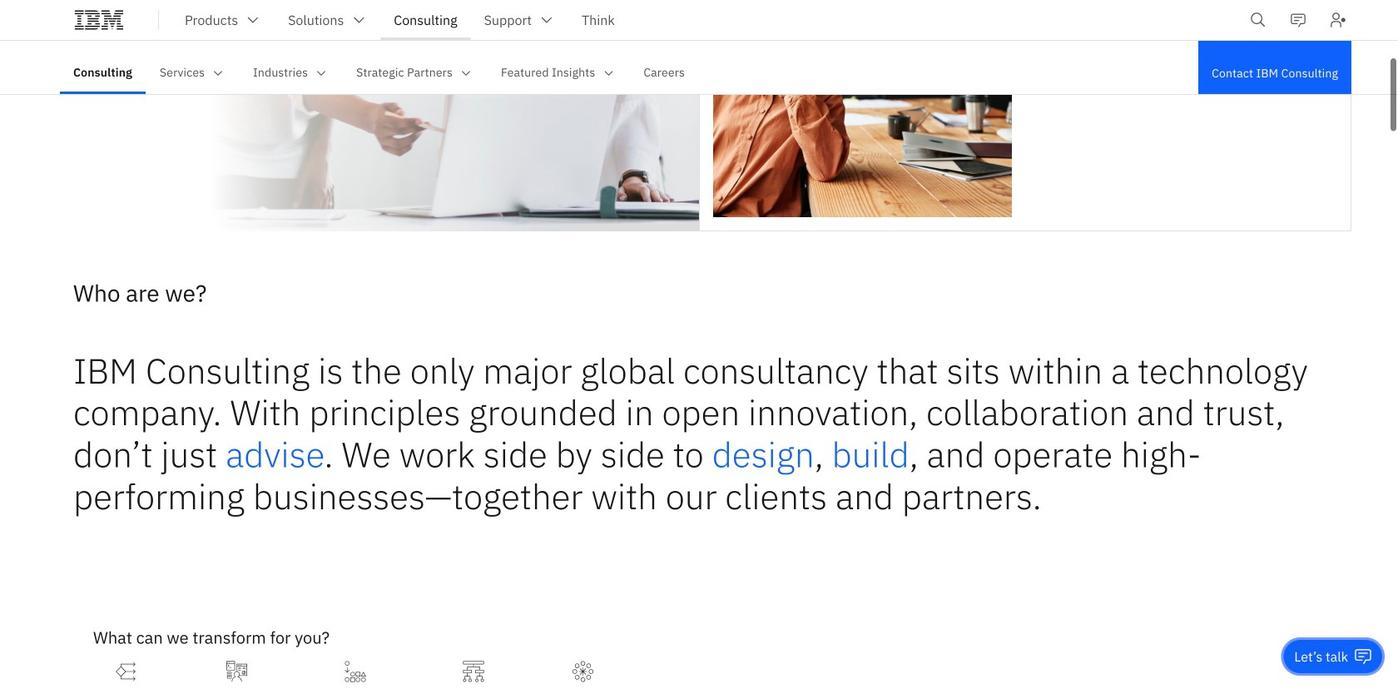 Task type: vqa. For each thing, say whether or not it's contained in the screenshot.
Let's talk element
yes



Task type: describe. For each thing, give the bounding box(es) containing it.
let's talk element
[[1295, 648, 1349, 666]]



